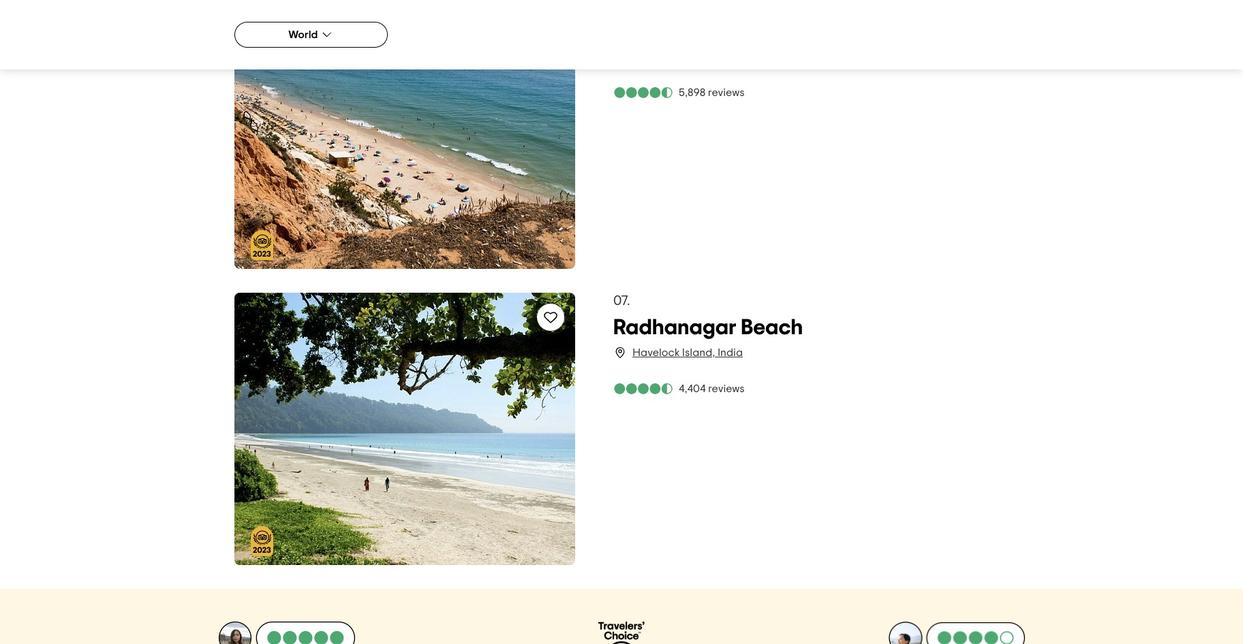 Task type: vqa. For each thing, say whether or not it's contained in the screenshot.
the View on map on the bottom right of the page
no



Task type: locate. For each thing, give the bounding box(es) containing it.
4.5 of 5 bubbles image left 5,898
[[613, 87, 673, 98]]

4.5 of 5 bubbles image
[[613, 87, 673, 98], [613, 384, 673, 395]]

reviews for 4,404 reviews
[[708, 384, 745, 395]]

1 2023 link from the top
[[234, 0, 575, 271]]

reviews inside 4,404 reviews link
[[708, 384, 745, 395]]

0 vertical spatial 4.5 of 5 bubbles image
[[613, 87, 673, 98]]

0 vertical spatial reviews
[[708, 87, 745, 98]]

4.5 of 5 bubbles image for 4,404 reviews
[[613, 384, 673, 395]]

5,898 reviews
[[679, 87, 745, 98]]

radhanagar beach link
[[613, 315, 1001, 341]]

1 vertical spatial 2023 link
[[234, 293, 575, 568]]

4.5 of 5 bubbles image inside 5,898 reviews link
[[613, 87, 673, 98]]

2023 link
[[234, 0, 575, 271], [234, 293, 575, 568]]

1 vertical spatial reviews
[[708, 384, 745, 395]]

reviews inside 5,898 reviews link
[[708, 87, 745, 98]]

world
[[288, 29, 318, 40]]

4.5 of 5 bubbles image inside 4,404 reviews link
[[613, 384, 673, 395]]

reviews right 5,898
[[708, 87, 745, 98]]

beach
[[741, 317, 803, 339]]

2 reviews from the top
[[708, 384, 745, 395]]

reviews right 4,404
[[708, 384, 745, 395]]

1 horizontal spatial travelers' choice image
[[592, 622, 652, 645]]

0 vertical spatial 2023 link
[[234, 0, 575, 271]]

1 reviews from the top
[[708, 87, 745, 98]]

havelock
[[632, 348, 680, 359]]

.
[[627, 294, 630, 308]]

2 horizontal spatial travelers' choice image
[[888, 622, 1025, 645]]

travelers' choice image
[[218, 622, 355, 645], [592, 622, 652, 645], [888, 622, 1025, 645]]

3 travelers' choice image from the left
[[888, 622, 1025, 645]]

2 4.5 of 5 bubbles image from the top
[[613, 384, 673, 395]]

5,898
[[679, 87, 706, 98]]

4.5 of 5 bubbles image for 5,898 reviews
[[613, 87, 673, 98]]

reviews
[[708, 87, 745, 98], [708, 384, 745, 395]]

4.5 of 5 bubbles image down the havelock
[[613, 384, 673, 395]]

2 travelers' choice image from the left
[[592, 622, 652, 645]]

1 vertical spatial 4.5 of 5 bubbles image
[[613, 384, 673, 395]]

0 horizontal spatial travelers' choice image
[[218, 622, 355, 645]]

1 4.5 of 5 bubbles image from the top
[[613, 87, 673, 98]]



Task type: describe. For each thing, give the bounding box(es) containing it.
praia da falésia image
[[234, 0, 575, 269]]

2 2023 link from the top
[[234, 293, 575, 568]]

4,404
[[679, 384, 706, 395]]

4,404 reviews
[[679, 384, 745, 395]]

india
[[718, 348, 743, 359]]

07
[[613, 294, 627, 308]]

4,404 reviews link
[[613, 382, 1001, 397]]

radhanagar
[[613, 317, 736, 339]]

reviews for 5,898 reviews
[[708, 87, 745, 98]]

5,898 reviews link
[[613, 85, 1001, 100]]

save to a trip image
[[543, 309, 559, 326]]

havelock island, india
[[632, 348, 743, 359]]

radhanagar beach
[[613, 317, 803, 339]]

1 travelers' choice image from the left
[[218, 622, 355, 645]]

havelock island, india link
[[632, 348, 743, 359]]

world button
[[234, 22, 388, 48]]

island,
[[682, 348, 715, 359]]

07 .
[[613, 294, 630, 308]]

radhanagar beach image
[[234, 293, 575, 566]]



